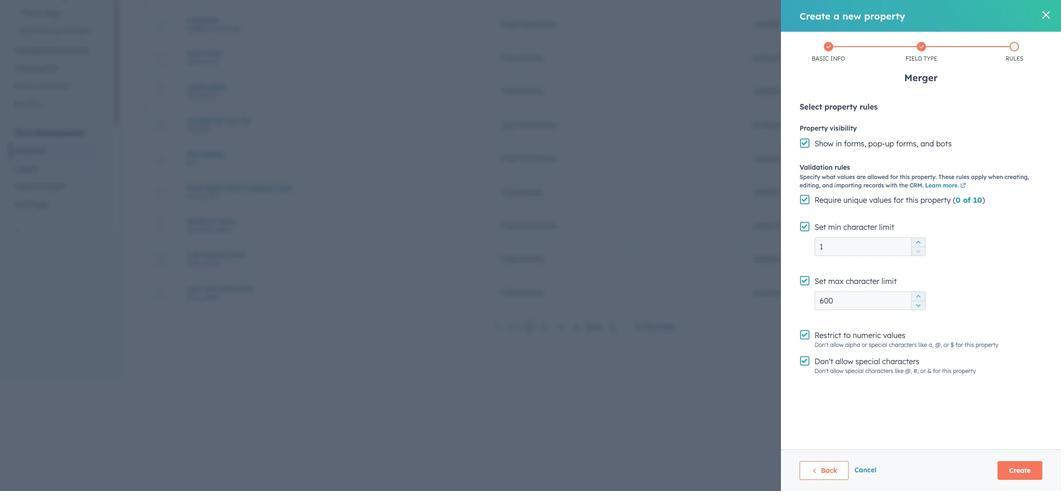 Task type: locate. For each thing, give the bounding box(es) containing it.
ticket activity for create date
[[501, 87, 544, 96]]

date inside last activity date date picker
[[188, 260, 200, 267]]

last inside last activity date date picker
[[188, 251, 201, 259]]

prev button
[[489, 321, 524, 334]]

upload
[[201, 150, 224, 159]]

ticket information
[[501, 20, 557, 28], [501, 121, 557, 129], [501, 154, 557, 163], [501, 222, 557, 230]]

3 date from the top
[[188, 193, 200, 200]]

create date date picker
[[188, 83, 226, 99]]

activity for first agent email response date
[[521, 188, 544, 196]]

1 vertical spatial file
[[188, 159, 197, 166]]

4 ticket information from the top
[[501, 222, 557, 230]]

date
[[188, 58, 200, 65], [188, 92, 200, 99], [188, 193, 200, 200], [188, 260, 200, 267], [188, 294, 200, 301]]

hubspot
[[753, 20, 780, 28], [753, 53, 780, 62], [753, 87, 780, 96], [753, 121, 780, 129], [753, 154, 780, 163], [753, 188, 780, 196], [188, 217, 216, 226], [753, 222, 780, 230], [753, 255, 780, 264], [753, 289, 780, 297]]

ticket for category
[[501, 20, 519, 28]]

file upload button
[[188, 150, 478, 159]]

page
[[658, 323, 674, 331]]

category multiple checkboxes
[[188, 16, 240, 32]]

export
[[45, 183, 66, 191]]

id
[[242, 117, 250, 125]]

0 vertical spatial &
[[39, 82, 44, 90]]

date right close
[[207, 49, 222, 58]]

ticket for hubspot team
[[501, 222, 519, 230]]

2 ticket activity from the top
[[501, 87, 544, 96]]

date down the first
[[188, 193, 200, 200]]

& left export
[[39, 183, 43, 191]]

information
[[521, 20, 557, 28], [521, 121, 557, 129], [521, 154, 557, 163], [521, 222, 557, 230]]

1 0 from the top
[[1016, 20, 1020, 28]]

ticket for create date
[[501, 87, 519, 96]]

logs
[[33, 200, 48, 209]]

date inside last activity date date picker
[[230, 251, 245, 259]]

information for file upload
[[521, 154, 557, 163]]

private apps link
[[9, 4, 98, 22]]

ticket
[[501, 20, 519, 28], [501, 53, 519, 62], [501, 87, 519, 96], [501, 121, 519, 129], [501, 154, 519, 163], [501, 188, 519, 196], [501, 222, 519, 230], [501, 255, 519, 264], [501, 289, 519, 297]]

email service provider link
[[9, 22, 98, 40]]

ticket information for category
[[501, 20, 557, 28]]

activity inside last activity date date picker
[[203, 251, 228, 259]]

3 picker from the top
[[202, 193, 218, 200]]

last inside last contacted date date picker
[[188, 285, 201, 293]]

ticket for file upload
[[501, 154, 519, 163]]

date right response
[[277, 184, 292, 192]]

activity
[[521, 53, 544, 62], [521, 87, 544, 96], [521, 188, 544, 196], [203, 251, 228, 259], [521, 255, 544, 264], [521, 289, 544, 297]]

last left contacted
[[188, 285, 201, 293]]

email
[[225, 184, 243, 192]]

hubspot for file upload
[[753, 154, 780, 163]]

1 ticket from the top
[[501, 20, 519, 28]]

last contacted date date picker
[[188, 285, 253, 301]]

date down select
[[230, 251, 245, 259]]

date
[[207, 49, 222, 58], [211, 83, 226, 91], [277, 184, 292, 192], [230, 251, 245, 259], [238, 285, 253, 293]]

1
[[528, 323, 531, 332]]

information for created by user id
[[521, 121, 557, 129]]

created by user id number
[[188, 117, 250, 132]]

activity for create date
[[521, 87, 544, 96]]

4 picker from the top
[[202, 260, 218, 267]]

select
[[216, 226, 232, 233]]

import
[[15, 183, 37, 191]]

tracking
[[15, 64, 41, 72]]

first
[[188, 184, 202, 192]]

2 picker from the top
[[202, 92, 218, 99]]

dropdown
[[188, 226, 215, 233]]

number
[[188, 125, 209, 132]]

4 ticket from the top
[[501, 121, 519, 129]]

8 ticket from the top
[[501, 255, 519, 264]]

checkboxes
[[210, 25, 240, 32]]

5 date from the top
[[188, 294, 200, 301]]

1 date from the top
[[188, 58, 200, 65]]

0 for response
[[1016, 188, 1020, 196]]

1 ticket information from the top
[[501, 20, 557, 28]]

picker down close
[[202, 58, 218, 65]]

1 picker from the top
[[202, 58, 218, 65]]

picker inside 'first agent email response date date picker'
[[202, 193, 218, 200]]

ticket for created by user id
[[501, 121, 519, 129]]

2 0 from the top
[[1016, 53, 1020, 62]]

picker inside last activity date date picker
[[202, 260, 218, 267]]

marketplace downloads link
[[9, 42, 98, 59]]

properties link
[[9, 142, 98, 160]]

3 ticket information from the top
[[501, 154, 557, 163]]

hubspot for close date
[[753, 53, 780, 62]]

category
[[188, 16, 218, 24]]

ticket activity
[[501, 53, 544, 62], [501, 87, 544, 96], [501, 188, 544, 196], [501, 255, 544, 264], [501, 289, 544, 297]]

2 file from the top
[[188, 159, 197, 166]]

date down close
[[188, 58, 200, 65]]

1 vertical spatial &
[[39, 183, 43, 191]]

hubspot for create date
[[753, 87, 780, 96]]

1 information from the top
[[521, 20, 557, 28]]

picker up contacted
[[202, 260, 218, 267]]

4 information from the top
[[521, 222, 557, 230]]

first agent email response date date picker
[[188, 184, 292, 200]]

date right contacted
[[238, 285, 253, 293]]

file up the first
[[188, 159, 197, 166]]

per
[[645, 323, 656, 331]]

2 last from the top
[[188, 285, 201, 293]]

2 vertical spatial 0
[[1016, 188, 1020, 196]]

picker
[[202, 58, 218, 65], [202, 92, 218, 99], [202, 193, 218, 200], [202, 260, 218, 267], [202, 294, 218, 301]]

ticket for last contacted date
[[501, 289, 519, 297]]

0 vertical spatial file
[[188, 150, 199, 159]]

2 ticket information from the top
[[501, 121, 557, 129]]

5 ticket activity from the top
[[501, 289, 544, 297]]

1 last from the top
[[188, 251, 201, 259]]

marketplace
[[15, 46, 53, 55]]

created by user id button
[[188, 117, 478, 125]]

picker inside create date date picker
[[202, 92, 218, 99]]

date right create
[[211, 83, 226, 91]]

date inside create date date picker
[[211, 83, 226, 91]]

1 button
[[524, 321, 534, 334]]

2 date from the top
[[188, 92, 200, 99]]

hubspot for first agent email response date
[[753, 188, 780, 196]]

5 ticket from the top
[[501, 154, 519, 163]]

6 ticket from the top
[[501, 188, 519, 196]]

date inside the close date date picker
[[188, 58, 200, 65]]

import & export link
[[9, 178, 98, 196]]

picker down create
[[202, 92, 218, 99]]

last for last activity date
[[188, 251, 201, 259]]

0
[[1016, 20, 1020, 28], [1016, 53, 1020, 62], [1016, 188, 1020, 196]]

tab panel containing category
[[136, 0, 1040, 344]]

marketplace downloads
[[15, 46, 89, 55]]

import & export
[[15, 183, 66, 191]]

1 vertical spatial 0
[[1016, 53, 1020, 62]]

picker down contacted
[[202, 294, 218, 301]]

3 0 from the top
[[1016, 188, 1020, 196]]

5 picker from the top
[[202, 294, 218, 301]]

file left upload
[[188, 150, 199, 159]]

file upload file
[[188, 150, 224, 166]]

1 ticket activity from the top
[[501, 53, 544, 62]]

last down dropdown
[[188, 251, 201, 259]]

ticket activity for first agent email response date
[[501, 188, 544, 196]]

tab panel
[[136, 0, 1040, 344]]

date down dropdown
[[188, 260, 200, 267]]

data management
[[15, 128, 85, 138]]

0 vertical spatial last
[[188, 251, 201, 259]]

7 ticket from the top
[[501, 222, 519, 230]]

hubspot inside hubspot team dropdown select
[[188, 217, 216, 226]]

9 ticket from the top
[[501, 289, 519, 297]]

1 file from the top
[[188, 150, 199, 159]]

date down last activity date date picker
[[188, 294, 200, 301]]

email
[[21, 27, 38, 35]]

& right privacy
[[39, 82, 44, 90]]

response
[[245, 184, 275, 192]]

last
[[188, 251, 201, 259], [188, 285, 201, 293]]

0 vertical spatial 0
[[1016, 20, 1020, 28]]

4 date from the top
[[188, 260, 200, 267]]

create
[[188, 83, 209, 91]]

date down create
[[188, 92, 200, 99]]

3 information from the top
[[521, 154, 557, 163]]

file
[[188, 150, 199, 159], [188, 159, 197, 166]]

1 vertical spatial last
[[188, 285, 201, 293]]

& for consent
[[39, 82, 44, 90]]

2 information from the top
[[521, 121, 557, 129]]

4 ticket activity from the top
[[501, 255, 544, 264]]

2 ticket from the top
[[501, 53, 519, 62]]

close
[[188, 49, 205, 58]]

& for export
[[39, 183, 43, 191]]

3 ticket activity from the top
[[501, 188, 544, 196]]

close date button
[[188, 49, 478, 58]]

tracking code
[[15, 64, 59, 72]]

privacy & consent
[[15, 82, 71, 90]]

3 ticket from the top
[[501, 87, 519, 96]]

category button
[[188, 16, 478, 24]]

& inside "link"
[[39, 183, 43, 191]]

email service provider
[[21, 27, 90, 35]]

0 for picker
[[1016, 53, 1020, 62]]

&
[[39, 82, 44, 90], [39, 183, 43, 191]]

picker down agent
[[202, 193, 218, 200]]



Task type: vqa. For each thing, say whether or not it's contained in the screenshot.
"Users & Teams" link
no



Task type: describe. For each thing, give the bounding box(es) containing it.
ticket for close date
[[501, 53, 519, 62]]

10 per page
[[635, 323, 674, 331]]

last activity date date picker
[[188, 251, 245, 267]]

user
[[226, 117, 240, 125]]

ticket activity for last contacted date
[[501, 289, 544, 297]]

contacted
[[203, 285, 236, 293]]

hubspot team dropdown select
[[188, 217, 235, 233]]

tracking code link
[[9, 59, 98, 77]]

date inside the close date date picker
[[207, 49, 222, 58]]

created
[[188, 117, 213, 125]]

hubspot team button
[[188, 217, 478, 226]]

next button
[[582, 321, 621, 334]]

activity for last contacted date
[[521, 289, 544, 297]]

audit logs link
[[9, 196, 98, 213]]

private
[[21, 9, 42, 17]]

objects
[[15, 165, 38, 173]]

create date button
[[188, 83, 478, 91]]

ticket information for hubspot team
[[501, 222, 557, 230]]

ticket activity for last activity date
[[501, 255, 544, 264]]

ticket information for created by user id
[[501, 121, 557, 129]]

activity for close date
[[521, 53, 544, 62]]

by
[[215, 117, 224, 125]]

2 button
[[540, 321, 550, 334]]

information for hubspot team
[[521, 222, 557, 230]]

consent
[[46, 82, 71, 90]]

date inside create date date picker
[[188, 92, 200, 99]]

picker inside last contacted date date picker
[[202, 294, 218, 301]]

4
[[575, 323, 579, 332]]

apps
[[44, 9, 60, 17]]

3
[[559, 323, 563, 332]]

privacy
[[15, 82, 38, 90]]

close date date picker
[[188, 49, 222, 65]]

date inside last contacted date date picker
[[238, 285, 253, 293]]

last contacted date button
[[188, 285, 478, 293]]

next
[[586, 323, 601, 332]]

last for last contacted date
[[188, 285, 201, 293]]

multiple
[[188, 25, 208, 32]]

service
[[39, 27, 62, 35]]

last activity date button
[[188, 251, 478, 259]]

date inside 'first agent email response date date picker'
[[277, 184, 292, 192]]

ticket activity for close date
[[501, 53, 544, 62]]

first agent email response date button
[[188, 184, 478, 192]]

ticket for last activity date
[[501, 255, 519, 264]]

downloads
[[55, 46, 89, 55]]

security
[[15, 99, 40, 108]]

date inside 'first agent email response date date picker'
[[188, 193, 200, 200]]

10
[[635, 323, 643, 331]]

hubspot for last contacted date
[[753, 289, 780, 297]]

audit logs
[[15, 200, 48, 209]]

data
[[15, 128, 33, 138]]

private apps
[[21, 9, 60, 17]]

properties
[[15, 147, 47, 156]]

activity for last activity date
[[521, 255, 544, 264]]

10 per page button
[[629, 318, 687, 336]]

tools
[[15, 229, 34, 239]]

hubspot for hubspot team
[[753, 222, 780, 230]]

hubspot for last activity date
[[753, 255, 780, 264]]

picker inside the close date date picker
[[202, 58, 218, 65]]

agent
[[204, 184, 223, 192]]

privacy & consent link
[[9, 77, 98, 95]]

audit
[[15, 200, 31, 209]]

management
[[36, 128, 85, 138]]

code
[[43, 64, 59, 72]]

ticket for first agent email response date
[[501, 188, 519, 196]]

date inside last contacted date date picker
[[188, 294, 200, 301]]

pagination navigation
[[489, 321, 621, 334]]

hubspot for created by user id
[[753, 121, 780, 129]]

prev
[[506, 323, 521, 332]]

ticket information for file upload
[[501, 154, 557, 163]]

security link
[[9, 95, 98, 113]]

4 button
[[572, 321, 582, 334]]

information for category
[[521, 20, 557, 28]]

hubspot for category
[[753, 20, 780, 28]]

team
[[218, 217, 235, 226]]

objects button
[[9, 160, 98, 178]]

data management element
[[9, 128, 98, 213]]

provider
[[64, 27, 90, 35]]

3 button
[[556, 321, 566, 334]]

2
[[543, 323, 547, 332]]



